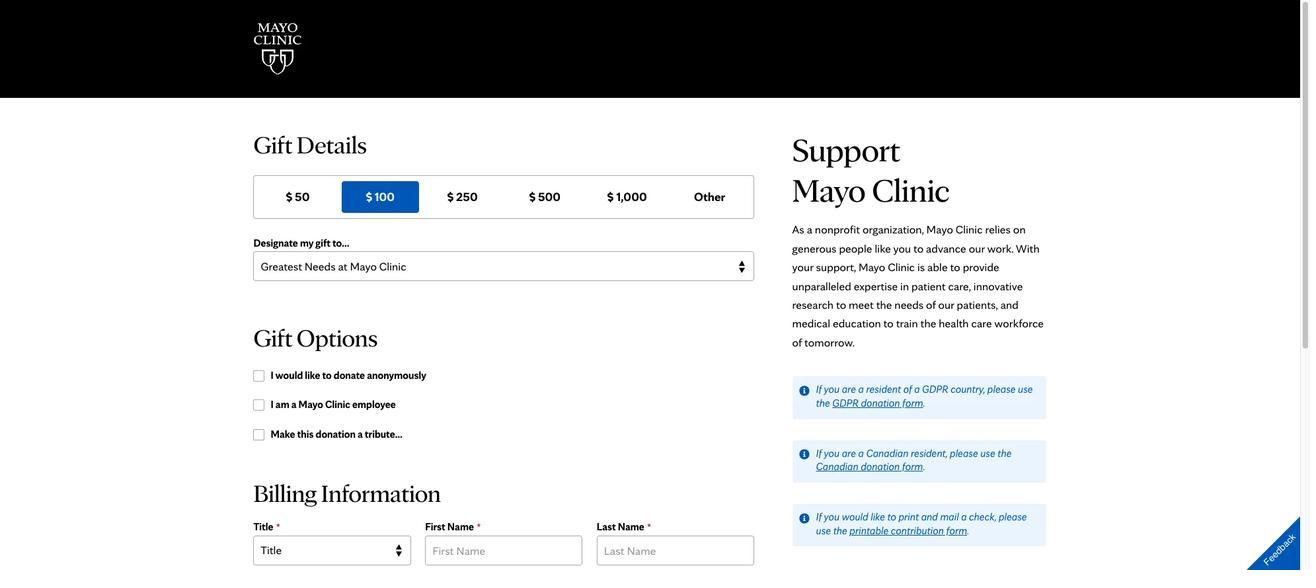 Task type: vqa. For each thing, say whether or not it's contained in the screenshot.
'Make my Gift' button
no



Task type: describe. For each thing, give the bounding box(es) containing it.
printable contribution form .
[[850, 524, 970, 537]]

expertise
[[854, 279, 898, 293]]

gdpr inside if you are a resident of a gdpr country, please use the
[[923, 383, 949, 396]]

dollar sign image for 50
[[286, 192, 292, 203]]

50
[[295, 189, 310, 205]]

like inside the as a nonprofit organization, mayo clinic relies on generous people like you to advance our work. with your support, mayo clinic is able to provide unparalleled expertise in patient care, innovative research to meet the needs of our patients, and medical education to train the health care workforce of tomorrow.
[[875, 241, 891, 255]]

first name
[[425, 520, 474, 533]]

unparalleled
[[793, 279, 852, 293]]

dollar sign image for 500
[[530, 192, 536, 203]]

billing information
[[254, 478, 441, 508]]

as
[[793, 222, 805, 236]]

gift details
[[254, 130, 367, 159]]

name for first name
[[448, 520, 474, 533]]

Last Name text field
[[597, 536, 755, 565]]

this
[[297, 428, 314, 441]]

. for and
[[968, 524, 970, 537]]

2 vertical spatial clinic
[[325, 398, 351, 411]]

first
[[425, 520, 446, 533]]

details
[[297, 130, 367, 159]]

make
[[271, 428, 295, 441]]

1 vertical spatial mayo
[[859, 260, 886, 274]]

tomorrow.
[[805, 335, 855, 349]]

form inside if you are a canadian resident, please use the canadian donation form .
[[903, 461, 923, 473]]

support
[[793, 130, 901, 169]]

country,
[[951, 383, 986, 396]]

work.
[[988, 241, 1014, 255]]

if you are a resident of a gdpr country, please use the
[[816, 383, 1033, 409]]

info circle image for if you would like to print and mail a check, please use the
[[799, 513, 810, 523]]

form for of
[[903, 397, 924, 409]]

please inside if you would like to print and mail a check, please use the
[[999, 511, 1027, 523]]

1 vertical spatial our
[[939, 298, 955, 312]]

would inside if you would like to print and mail a check, please use the
[[842, 511, 869, 523]]

support mayo clinic
[[793, 130, 950, 209]]

contribution
[[891, 524, 944, 537]]

if you are a canadian resident, please use the canadian donation form .
[[816, 447, 1012, 473]]

you inside the as a nonprofit organization, mayo clinic relies on generous people like you to advance our work. with your support, mayo clinic is able to provide unparalleled expertise in patient care, innovative research to meet the needs of our patients, and medical education to train the health care workforce of tomorrow.
[[894, 241, 911, 255]]

designate my gift to...
[[254, 236, 349, 249]]

if for if you are a canadian resident, please use the canadian donation form .
[[816, 447, 822, 459]]

the inside if you are a resident of a gdpr country, please use the
[[816, 397, 831, 409]]

nonprofit
[[815, 222, 860, 236]]

patients,
[[957, 298, 999, 312]]

information
[[321, 478, 441, 508]]

you for to
[[824, 511, 840, 523]]

health
[[939, 316, 969, 330]]

a inside if you are a canadian resident, please use the canadian donation form .
[[859, 447, 864, 459]]

and inside the as a nonprofit organization, mayo clinic relies on generous people like you to advance our work. with your support, mayo clinic is able to provide unparalleled expertise in patient care, innovative research to meet the needs of our patients, and medical education to train the health care workforce of tomorrow.
[[1001, 298, 1019, 312]]

mayo clinic
[[793, 170, 950, 209]]

with
[[1017, 241, 1040, 255]]

250
[[456, 189, 478, 205]]

100
[[375, 189, 395, 205]]

printable
[[850, 524, 889, 537]]

1,000
[[617, 189, 647, 205]]

are for canadian
[[842, 447, 856, 459]]

mayo clinic logo image
[[254, 23, 301, 75]]

1 vertical spatial clinic
[[888, 260, 915, 274]]

care,
[[949, 279, 972, 293]]

info circle image for if you are a canadian resident, please use the
[[799, 449, 810, 460]]

and inside if you would like to print and mail a check, please use the
[[922, 511, 938, 523]]

print
[[899, 511, 919, 523]]

1 vertical spatial canadian
[[816, 461, 859, 473]]

education
[[833, 316, 881, 330]]

the inside if you are a canadian resident, please use the canadian donation form .
[[998, 447, 1012, 459]]

needs
[[895, 298, 924, 312]]

you for resident
[[824, 383, 840, 396]]

2 vertical spatial mayo
[[299, 398, 323, 411]]

able
[[928, 260, 948, 274]]

if for if you are a resident of a gdpr country, please use the
[[816, 383, 822, 396]]

form for print
[[947, 524, 968, 537]]

2 horizontal spatial of
[[927, 298, 936, 312]]

last name
[[597, 520, 645, 533]]

to left train
[[884, 316, 894, 330]]

0 vertical spatial our
[[969, 241, 985, 255]]

500
[[538, 189, 561, 205]]

research
[[793, 298, 834, 312]]

0 vertical spatial donation
[[861, 397, 900, 409]]



Task type: locate. For each thing, give the bounding box(es) containing it.
0 vertical spatial canadian
[[867, 447, 909, 459]]

1 vertical spatial info circle image
[[799, 513, 810, 523]]

1 horizontal spatial our
[[969, 241, 985, 255]]

please right country,
[[988, 383, 1016, 396]]

0 vertical spatial .
[[924, 397, 926, 409]]

1 vertical spatial gift
[[254, 323, 293, 353]]

0 horizontal spatial and
[[922, 511, 938, 523]]

2 name from the left
[[618, 520, 645, 533]]

1 horizontal spatial and
[[1001, 298, 1019, 312]]

gift
[[254, 130, 293, 159], [254, 323, 293, 353]]

2 vertical spatial of
[[904, 383, 912, 396]]

0 horizontal spatial dollar sign image
[[448, 192, 454, 203]]

dollar sign image left 250
[[448, 192, 454, 203]]

0 vertical spatial form
[[903, 397, 924, 409]]

0 horizontal spatial of
[[793, 335, 802, 349]]

please right resident,
[[950, 447, 979, 459]]

1 horizontal spatial canadian
[[867, 447, 909, 459]]

to
[[914, 241, 924, 255], [951, 260, 961, 274], [837, 298, 847, 312], [884, 316, 894, 330], [322, 369, 332, 381], [888, 511, 897, 523]]

1 vertical spatial gdpr
[[833, 397, 859, 409]]

feedback
[[1262, 531, 1299, 568]]

dollar sign image left 100
[[366, 192, 372, 203]]

1 horizontal spatial mayo
[[859, 260, 886, 274]]

gift for gift options
[[254, 323, 293, 353]]

use inside if you are a canadian resident, please use the canadian donation form .
[[981, 447, 996, 459]]

2 vertical spatial form
[[947, 524, 968, 537]]

1 horizontal spatial use
[[981, 447, 996, 459]]

if you would like to print and mail a check, please use the
[[816, 511, 1027, 537]]

if
[[816, 383, 822, 396], [816, 447, 822, 459], [816, 511, 822, 523]]

2 if from the top
[[816, 447, 822, 459]]

dollar sign image for 1,000
[[608, 192, 614, 203]]

you down canadian donation form link
[[824, 511, 840, 523]]

and up contribution
[[922, 511, 938, 523]]

make this donation a tribute...
[[271, 428, 403, 441]]

1 horizontal spatial name
[[618, 520, 645, 533]]

First Name text field
[[425, 536, 583, 565]]

to left the meet
[[837, 298, 847, 312]]

0 vertical spatial clinic
[[956, 222, 983, 236]]

name
[[448, 520, 474, 533], [618, 520, 645, 533]]

1 vertical spatial if
[[816, 447, 822, 459]]

to up is
[[914, 241, 924, 255]]

donation down i am a mayo clinic employee
[[316, 428, 356, 441]]

1 vertical spatial are
[[842, 447, 856, 459]]

you for canadian
[[824, 447, 840, 459]]

2 vertical spatial please
[[999, 511, 1027, 523]]

1 horizontal spatial gdpr
[[923, 383, 949, 396]]

i
[[271, 369, 274, 381], [271, 398, 274, 411]]

to right able
[[951, 260, 961, 274]]

0 vertical spatial info circle image
[[799, 449, 810, 460]]

info circle image
[[799, 385, 810, 396]]

to left the donate
[[322, 369, 332, 381]]

1 i from the top
[[271, 369, 274, 381]]

0 horizontal spatial mayo
[[299, 398, 323, 411]]

generous
[[793, 241, 837, 255]]

relies
[[986, 222, 1011, 236]]

1 vertical spatial donation
[[316, 428, 356, 441]]

like down organization,
[[875, 241, 891, 255]]

2 dollar sign image from the left
[[366, 192, 372, 203]]

anonymously
[[367, 369, 427, 381]]

1 gift from the top
[[254, 130, 293, 159]]

a right mail on the bottom right
[[962, 511, 967, 523]]

gdpr down tomorrow.
[[833, 397, 859, 409]]

a
[[807, 222, 813, 236], [859, 383, 864, 396], [915, 383, 920, 396], [291, 398, 297, 411], [358, 428, 363, 441], [859, 447, 864, 459], [962, 511, 967, 523]]

please inside if you are a canadian resident, please use the canadian donation form .
[[950, 447, 979, 459]]

please
[[988, 383, 1016, 396], [950, 447, 979, 459], [999, 511, 1027, 523]]

1 dollar sign image from the left
[[286, 192, 292, 203]]

a up canadian donation form link
[[859, 447, 864, 459]]

donate
[[334, 369, 365, 381]]

1 horizontal spatial would
[[842, 511, 869, 523]]

1 vertical spatial and
[[922, 511, 938, 523]]

gift
[[316, 236, 331, 249]]

1 dollar sign image from the left
[[448, 192, 454, 203]]

the
[[877, 298, 893, 312], [921, 316, 937, 330], [816, 397, 831, 409], [998, 447, 1012, 459], [834, 524, 848, 537]]

mail
[[941, 511, 959, 523]]

on
[[1014, 222, 1026, 236]]

name right last
[[618, 520, 645, 533]]

2 vertical spatial .
[[968, 524, 970, 537]]

gdpr
[[923, 383, 949, 396], [833, 397, 859, 409]]

you
[[894, 241, 911, 255], [824, 383, 840, 396], [824, 447, 840, 459], [824, 511, 840, 523]]

you inside if you would like to print and mail a check, please use the
[[824, 511, 840, 523]]

gdpr donation form link
[[833, 397, 924, 409]]

am
[[276, 398, 289, 411]]

2 i from the top
[[271, 398, 274, 411]]

as a nonprofit organization, mayo clinic relies on generous people like you to advance our work. with your support, mayo clinic is able to provide unparalleled expertise in patient care, innovative research to meet the needs of our patients, and medical education to train the health care workforce of tomorrow.
[[793, 222, 1044, 349]]

patient
[[912, 279, 946, 293]]

0 vertical spatial use
[[1018, 383, 1033, 396]]

designate
[[254, 236, 298, 249]]

donation down resident
[[861, 397, 900, 409]]

to left print
[[888, 511, 897, 523]]

gift left details
[[254, 130, 293, 159]]

billing
[[254, 478, 317, 508]]

and up workforce at the bottom right of the page
[[1001, 298, 1019, 312]]

2 are from the top
[[842, 447, 856, 459]]

printable contribution form link
[[850, 524, 968, 537]]

the inside if you would like to print and mail a check, please use the
[[834, 524, 848, 537]]

info circle image
[[799, 449, 810, 460], [799, 513, 810, 523]]

like inside if you would like to print and mail a check, please use the
[[871, 511, 885, 523]]

0 horizontal spatial name
[[448, 520, 474, 533]]

like up i am a mayo clinic employee
[[305, 369, 320, 381]]

. inside if you are a canadian resident, please use the canadian donation form .
[[923, 461, 926, 473]]

is
[[918, 260, 925, 274]]

innovative
[[974, 279, 1023, 293]]

form down resident,
[[903, 461, 923, 473]]

canadian donation form link
[[816, 461, 923, 473]]

of right resident
[[904, 383, 912, 396]]

use right resident,
[[981, 447, 996, 459]]

dollar sign image
[[448, 192, 454, 203], [608, 192, 614, 203]]

3 dollar sign image from the left
[[530, 192, 536, 203]]

you inside if you are a canadian resident, please use the canadian donation form .
[[824, 447, 840, 459]]

1 are from the top
[[842, 383, 856, 396]]

you up canadian donation form link
[[824, 447, 840, 459]]

your
[[793, 260, 814, 274]]

i down gift options
[[271, 369, 274, 381]]

0 vertical spatial please
[[988, 383, 1016, 396]]

resident,
[[911, 447, 948, 459]]

2 dollar sign image from the left
[[608, 192, 614, 203]]

people
[[840, 241, 873, 255]]

you inside if you are a resident of a gdpr country, please use the
[[824, 383, 840, 396]]

to inside if you would like to print and mail a check, please use the
[[888, 511, 897, 523]]

1 vertical spatial like
[[305, 369, 320, 381]]

1 vertical spatial of
[[793, 335, 802, 349]]

a right "as"
[[807, 222, 813, 236]]

to...
[[333, 236, 349, 249]]

0 horizontal spatial canadian
[[816, 461, 859, 473]]

2 horizontal spatial clinic
[[956, 222, 983, 236]]

our
[[969, 241, 985, 255], [939, 298, 955, 312]]

i would like to donate anonymously
[[271, 369, 427, 381]]

2 horizontal spatial mayo
[[927, 222, 954, 236]]

2 horizontal spatial dollar sign image
[[530, 192, 536, 203]]

1 vertical spatial would
[[842, 511, 869, 523]]

options
[[297, 323, 378, 353]]

0 horizontal spatial our
[[939, 298, 955, 312]]

employee
[[353, 398, 396, 411]]

are inside if you are a resident of a gdpr country, please use the
[[842, 383, 856, 396]]

workforce
[[995, 316, 1044, 330]]

feedback button
[[1236, 505, 1311, 570]]

are up canadian donation form link
[[842, 447, 856, 459]]

0 horizontal spatial dollar sign image
[[286, 192, 292, 203]]

would
[[276, 369, 303, 381], [842, 511, 869, 523]]

meet
[[849, 298, 874, 312]]

1 horizontal spatial dollar sign image
[[608, 192, 614, 203]]

a inside the as a nonprofit organization, mayo clinic relies on generous people like you to advance our work. with your support, mayo clinic is able to provide unparalleled expertise in patient care, innovative research to meet the needs of our patients, and medical education to train the health care workforce of tomorrow.
[[807, 222, 813, 236]]

you down organization,
[[894, 241, 911, 255]]

0 vertical spatial gift
[[254, 130, 293, 159]]

2 gift from the top
[[254, 323, 293, 353]]

a right "am"
[[291, 398, 297, 411]]

if inside if you are a resident of a gdpr country, please use the
[[816, 383, 822, 396]]

canadian
[[867, 447, 909, 459], [816, 461, 859, 473]]

. for a
[[924, 397, 926, 409]]

1 if from the top
[[816, 383, 822, 396]]

3 if from the top
[[816, 511, 822, 523]]

1 vertical spatial i
[[271, 398, 274, 411]]

1 horizontal spatial of
[[904, 383, 912, 396]]

i for i am a mayo clinic employee
[[271, 398, 274, 411]]

clinic left relies
[[956, 222, 983, 236]]

gift for gift details
[[254, 130, 293, 159]]

form up resident,
[[903, 397, 924, 409]]

1 vertical spatial form
[[903, 461, 923, 473]]

gift options
[[254, 323, 378, 353]]

a inside if you would like to print and mail a check, please use the
[[962, 511, 967, 523]]

our up health
[[939, 298, 955, 312]]

2 horizontal spatial use
[[1018, 383, 1033, 396]]

use inside if you would like to print and mail a check, please use the
[[816, 524, 831, 537]]

dollar sign image left '500'
[[530, 192, 536, 203]]

2 vertical spatial like
[[871, 511, 885, 523]]

donation
[[861, 397, 900, 409], [316, 428, 356, 441], [861, 461, 900, 473]]

dollar sign image left 1,000 at top
[[608, 192, 614, 203]]

advance
[[927, 241, 967, 255]]

would up "am"
[[276, 369, 303, 381]]

mayo up advance
[[927, 222, 954, 236]]

gdpr donation form .
[[833, 397, 926, 409]]

0 vertical spatial if
[[816, 383, 822, 396]]

would up printable
[[842, 511, 869, 523]]

name right first
[[448, 520, 474, 533]]

support,
[[816, 260, 856, 274]]

and
[[1001, 298, 1019, 312], [922, 511, 938, 523]]

mayo right "am"
[[299, 398, 323, 411]]

2 vertical spatial if
[[816, 511, 822, 523]]

0 vertical spatial and
[[1001, 298, 1019, 312]]

1 info circle image from the top
[[799, 449, 810, 460]]

0 horizontal spatial use
[[816, 524, 831, 537]]

2 info circle image from the top
[[799, 513, 810, 523]]

organization,
[[863, 222, 924, 236]]

0 vertical spatial gdpr
[[923, 383, 949, 396]]

if inside if you would like to print and mail a check, please use the
[[816, 511, 822, 523]]

0 horizontal spatial clinic
[[325, 398, 351, 411]]

0 vertical spatial mayo
[[927, 222, 954, 236]]

last
[[597, 520, 616, 533]]

medical
[[793, 316, 831, 330]]

1 vertical spatial please
[[950, 447, 979, 459]]

mayo up expertise
[[859, 260, 886, 274]]

in
[[901, 279, 910, 293]]

0 horizontal spatial gdpr
[[833, 397, 859, 409]]

1 horizontal spatial clinic
[[888, 260, 915, 274]]

dollar sign image left 50
[[286, 192, 292, 203]]

dollar sign image for 250
[[448, 192, 454, 203]]

if for if you would like to print and mail a check, please use the
[[816, 511, 822, 523]]

use left printable
[[816, 524, 831, 537]]

are for resident
[[842, 383, 856, 396]]

clinic up in
[[888, 260, 915, 274]]

1 horizontal spatial dollar sign image
[[366, 192, 372, 203]]

if inside if you are a canadian resident, please use the canadian donation form .
[[816, 447, 822, 459]]

name for last name
[[618, 520, 645, 533]]

a right resident
[[915, 383, 920, 396]]

form down mail on the bottom right
[[947, 524, 968, 537]]

mayo
[[927, 222, 954, 236], [859, 260, 886, 274], [299, 398, 323, 411]]

please inside if you are a resident of a gdpr country, please use the
[[988, 383, 1016, 396]]

please right check, at right
[[999, 511, 1027, 523]]

use inside if you are a resident of a gdpr country, please use the
[[1018, 383, 1033, 396]]

2 vertical spatial donation
[[861, 461, 900, 473]]

donation inside if you are a canadian resident, please use the canadian donation form .
[[861, 461, 900, 473]]

1 vertical spatial .
[[923, 461, 926, 473]]

title
[[254, 520, 274, 533]]

use
[[1018, 383, 1033, 396], [981, 447, 996, 459], [816, 524, 831, 537]]

provide
[[963, 260, 1000, 274]]

like up printable
[[871, 511, 885, 523]]

tribute...
[[365, 428, 403, 441]]

are inside if you are a canadian resident, please use the canadian donation form .
[[842, 447, 856, 459]]

dollar sign image
[[286, 192, 292, 203], [366, 192, 372, 203], [530, 192, 536, 203]]

use right country,
[[1018, 383, 1033, 396]]

i am a mayo clinic employee
[[271, 398, 396, 411]]

a up gdpr donation form link
[[859, 383, 864, 396]]

0 vertical spatial are
[[842, 383, 856, 396]]

0 vertical spatial would
[[276, 369, 303, 381]]

dollar sign image for 100
[[366, 192, 372, 203]]

clinic
[[956, 222, 983, 236], [888, 260, 915, 274], [325, 398, 351, 411]]

0 horizontal spatial would
[[276, 369, 303, 381]]

are
[[842, 383, 856, 396], [842, 447, 856, 459]]

gdpr left country,
[[923, 383, 949, 396]]

clinic up make this donation a tribute...
[[325, 398, 351, 411]]

0 vertical spatial like
[[875, 241, 891, 255]]

a left the tribute...
[[358, 428, 363, 441]]

1 vertical spatial use
[[981, 447, 996, 459]]

other
[[694, 189, 726, 205]]

of inside if you are a resident of a gdpr country, please use the
[[904, 383, 912, 396]]

resident
[[867, 383, 902, 396]]

our up provide
[[969, 241, 985, 255]]

i left "am"
[[271, 398, 274, 411]]

care
[[972, 316, 993, 330]]

donation up print
[[861, 461, 900, 473]]

2 vertical spatial use
[[816, 524, 831, 537]]

are up gdpr donation form link
[[842, 383, 856, 396]]

i for i would like to donate anonymously
[[271, 369, 274, 381]]

my
[[300, 236, 314, 249]]

gift left options
[[254, 323, 293, 353]]

1 name from the left
[[448, 520, 474, 533]]

of down medical
[[793, 335, 802, 349]]

check,
[[970, 511, 997, 523]]

of down patient
[[927, 298, 936, 312]]

0 vertical spatial of
[[927, 298, 936, 312]]

you right info circle image
[[824, 383, 840, 396]]

0 vertical spatial i
[[271, 369, 274, 381]]

form
[[903, 397, 924, 409], [903, 461, 923, 473], [947, 524, 968, 537]]

train
[[897, 316, 918, 330]]



